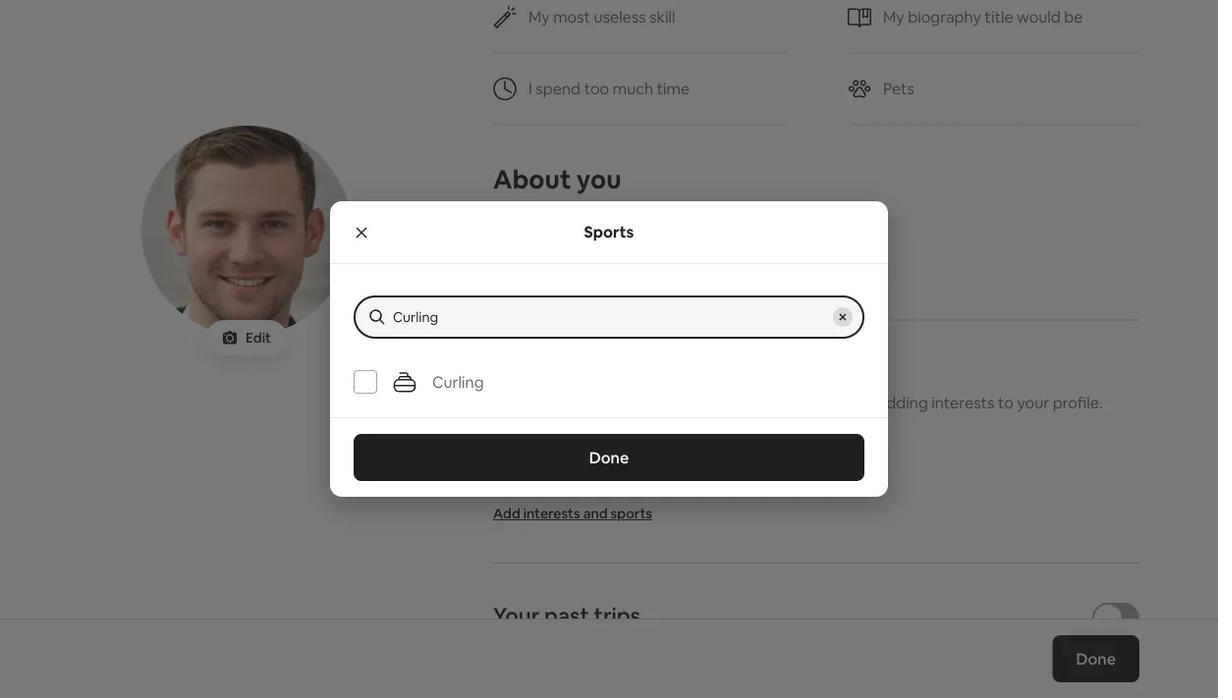 Task type: describe. For each thing, give the bounding box(es) containing it.
i spend too much time button
[[493, 54, 785, 125]]

biography
[[908, 7, 982, 27]]

yard
[[630, 219, 662, 239]]

i for i like to garden the yard and trim the trees.
[[493, 219, 497, 239]]

your
[[493, 602, 540, 630]]

add interests and sports button
[[493, 504, 653, 524]]

2 the from the left
[[729, 219, 754, 239]]

my most useless skill
[[529, 7, 676, 27]]

0 vertical spatial to
[[528, 219, 544, 239]]

much
[[613, 79, 654, 99]]

time
[[657, 79, 690, 99]]

my biography title would be
[[884, 7, 1084, 27]]

1 horizontal spatial interests
[[932, 393, 995, 413]]

intro
[[526, 258, 561, 279]]

Search for sports text field
[[393, 308, 826, 327]]

guests
[[729, 393, 778, 413]]

interests inside button
[[524, 505, 581, 523]]

trim
[[696, 219, 726, 239]]

find
[[493, 393, 524, 413]]

by
[[857, 393, 875, 413]]

add interests and sports
[[493, 505, 653, 523]]

edit intro button
[[493, 257, 1043, 281]]

pets button
[[848, 54, 1140, 125]]

past
[[544, 602, 590, 630]]

edit for edit
[[246, 329, 271, 347]]

about you
[[493, 163, 622, 196]]

title
[[985, 7, 1014, 27]]

your past trips
[[493, 602, 641, 630]]

trees.
[[757, 219, 798, 239]]

edit button
[[206, 320, 287, 356]]

and inside button
[[584, 505, 608, 523]]

with
[[651, 393, 683, 413]]

1 horizontal spatial done button
[[1053, 636, 1140, 683]]

my most useless skill button
[[493, 0, 785, 54]]

my for my most useless skill
[[529, 7, 550, 27]]



Task type: locate. For each thing, give the bounding box(es) containing it.
1 horizontal spatial edit
[[493, 258, 522, 279]]

the right trim on the right of the page
[[729, 219, 754, 239]]

2 vertical spatial and
[[584, 505, 608, 523]]

1 the from the left
[[602, 219, 627, 239]]

edit inside button
[[246, 329, 271, 347]]

and left trim on the right of the page
[[665, 219, 693, 239]]

0 horizontal spatial i
[[493, 219, 497, 239]]

find common ground with other guests and hosts by adding interests to your profile.
[[493, 393, 1103, 413]]

adding
[[878, 393, 929, 413]]

0 horizontal spatial to
[[528, 219, 544, 239]]

most
[[554, 7, 591, 27]]

done inside sports dialog
[[589, 448, 629, 468]]

the
[[602, 219, 627, 239], [729, 219, 754, 239]]

1 vertical spatial and
[[781, 393, 809, 413]]

profile.
[[1053, 393, 1103, 413]]

clear search image
[[838, 313, 848, 322]]

0 vertical spatial interests
[[932, 393, 995, 413]]

you
[[577, 163, 622, 196]]

my left the biography at the top right of page
[[884, 7, 905, 27]]

sports
[[584, 222, 634, 242]]

2 horizontal spatial and
[[781, 393, 809, 413]]

garden
[[547, 219, 599, 239]]

useless
[[594, 7, 646, 27]]

ground
[[596, 393, 648, 413]]

to left your
[[998, 393, 1014, 413]]

0 vertical spatial done
[[589, 448, 629, 468]]

0 horizontal spatial the
[[602, 219, 627, 239]]

0 horizontal spatial my
[[529, 7, 550, 27]]

1 vertical spatial done
[[1077, 649, 1116, 669]]

trips
[[594, 602, 641, 630]]

curling
[[432, 372, 484, 392]]

1 horizontal spatial to
[[998, 393, 1014, 413]]

my left most
[[529, 7, 550, 27]]

0 vertical spatial and
[[665, 219, 693, 239]]

1 vertical spatial done button
[[1053, 636, 1140, 683]]

and for trim
[[665, 219, 693, 239]]

edit intro
[[493, 258, 561, 279]]

too
[[584, 79, 610, 99]]

interests
[[932, 393, 995, 413], [524, 505, 581, 523]]

0 vertical spatial done button
[[354, 434, 865, 482]]

and for hosts
[[781, 393, 809, 413]]

1 vertical spatial to
[[998, 393, 1014, 413]]

done button inside sports dialog
[[354, 434, 865, 482]]

2 my from the left
[[884, 7, 905, 27]]

my
[[529, 7, 550, 27], [884, 7, 905, 27]]

pets
[[884, 79, 915, 99]]

1 horizontal spatial the
[[729, 219, 754, 239]]

interests right add
[[524, 505, 581, 523]]

0 horizontal spatial done button
[[354, 434, 865, 482]]

add
[[493, 505, 521, 523]]

1 horizontal spatial i
[[529, 79, 533, 99]]

i spend too much time
[[529, 79, 690, 99]]

my for my biography title would be
[[884, 7, 905, 27]]

common
[[527, 393, 592, 413]]

i inside i spend too much time button
[[529, 79, 533, 99]]

hosts
[[812, 393, 854, 413]]

and left sports
[[584, 505, 608, 523]]

about
[[493, 163, 571, 196]]

0 horizontal spatial interests
[[524, 505, 581, 523]]

1 horizontal spatial my
[[884, 7, 905, 27]]

0 vertical spatial i
[[529, 79, 533, 99]]

i
[[529, 79, 533, 99], [493, 219, 497, 239]]

i like to garden the yard and trim the trees.
[[493, 219, 798, 239]]

edit
[[493, 258, 522, 279], [246, 329, 271, 347]]

1 horizontal spatial and
[[665, 219, 693, 239]]

1 vertical spatial interests
[[524, 505, 581, 523]]

0 horizontal spatial edit
[[246, 329, 271, 347]]

would
[[1017, 7, 1061, 27]]

interests right adding
[[932, 393, 995, 413]]

i left like
[[493, 219, 497, 239]]

1 horizontal spatial done
[[1077, 649, 1116, 669]]

0 horizontal spatial and
[[584, 505, 608, 523]]

edit for edit intro
[[493, 258, 522, 279]]

to right like
[[528, 219, 544, 239]]

to
[[528, 219, 544, 239], [998, 393, 1014, 413]]

be
[[1065, 7, 1084, 27]]

spend
[[536, 79, 581, 99]]

edit inside "button"
[[493, 258, 522, 279]]

i for i spend too much time
[[529, 79, 533, 99]]

sports dialog
[[330, 201, 888, 497]]

0 vertical spatial edit
[[493, 258, 522, 279]]

other
[[686, 393, 726, 413]]

done
[[589, 448, 629, 468], [1077, 649, 1116, 669]]

skill
[[650, 7, 676, 27]]

my biography title would be button
[[848, 0, 1140, 54]]

i left spend
[[529, 79, 533, 99]]

like
[[501, 219, 525, 239]]

sports
[[611, 505, 653, 523]]

the left yard
[[602, 219, 627, 239]]

and left hosts at the right bottom of page
[[781, 393, 809, 413]]

your
[[1018, 393, 1050, 413]]

1 my from the left
[[529, 7, 550, 27]]

and
[[665, 219, 693, 239], [781, 393, 809, 413], [584, 505, 608, 523]]

1 vertical spatial edit
[[246, 329, 271, 347]]

1 vertical spatial i
[[493, 219, 497, 239]]

0 horizontal spatial done
[[589, 448, 629, 468]]

done button
[[354, 434, 865, 482], [1053, 636, 1140, 683]]



Task type: vqa. For each thing, say whether or not it's contained in the screenshot.
Clear Search icon
yes



